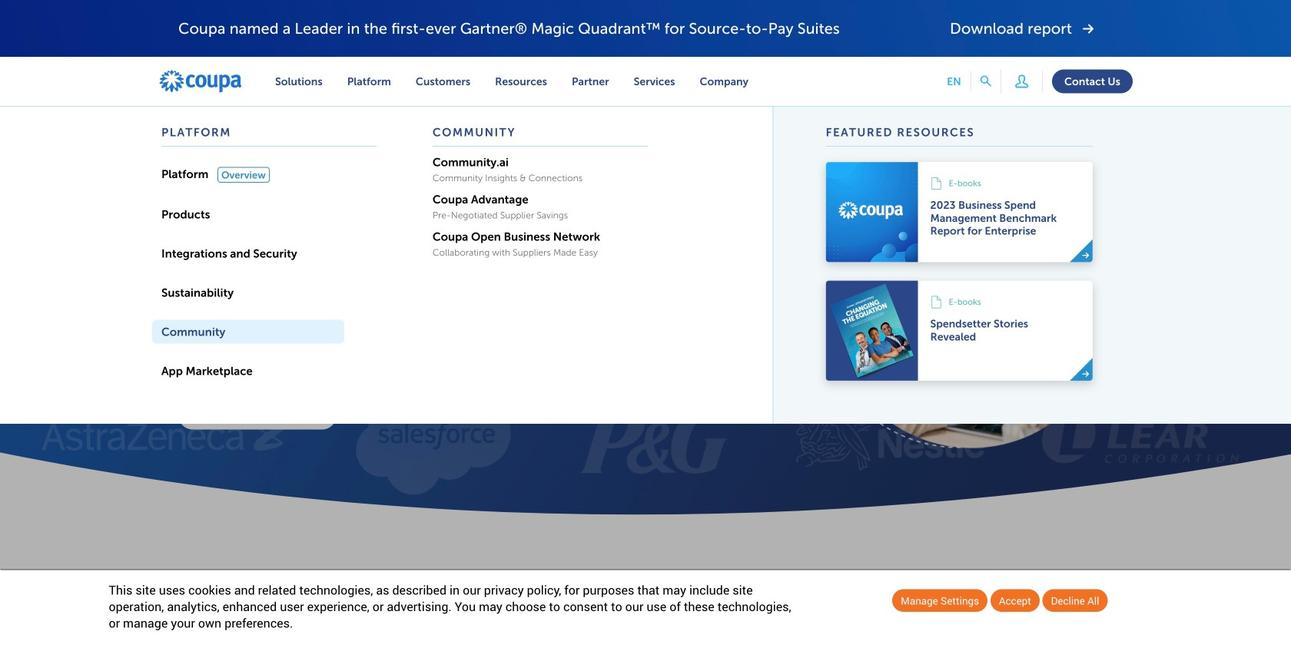 Task type: describe. For each thing, give the bounding box(es) containing it.
home image
[[158, 69, 243, 94]]



Task type: locate. For each thing, give the bounding box(es) containing it.
staff members talking image
[[814, 168, 1113, 449]]

mag glass image
[[981, 76, 992, 87]]

platform_user_centric image
[[1011, 70, 1033, 93]]

arrow image
[[1082, 252, 1090, 259]]



